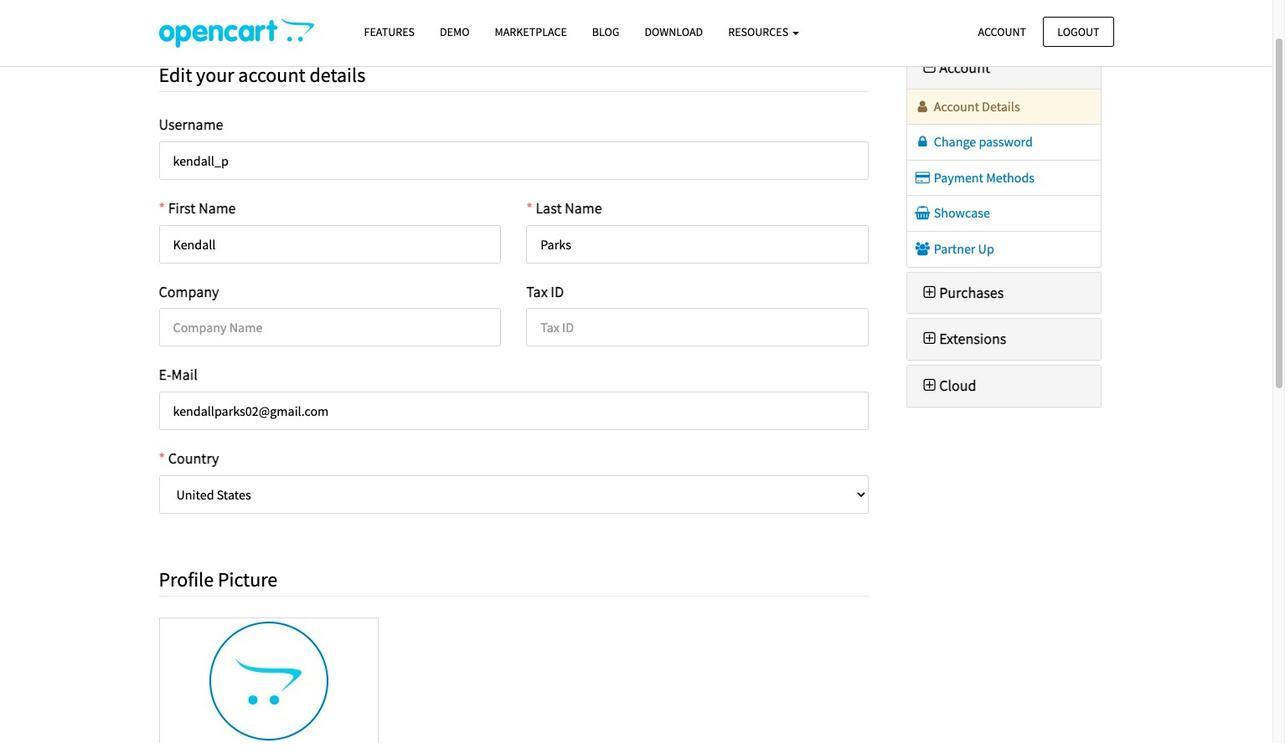 Task type: locate. For each thing, give the bounding box(es) containing it.
payment methods
[[931, 169, 1035, 186]]

2 plus square o image from the top
[[920, 332, 939, 347]]

name right first
[[199, 198, 236, 218]]

features link
[[351, 18, 427, 47]]

plus square o image down users icon
[[920, 285, 939, 300]]

account details
[[931, 98, 1020, 114]]

1 plus square o image from the top
[[920, 285, 939, 300]]

name
[[199, 198, 236, 218], [565, 198, 602, 218]]

edit for edit my information
[[159, 12, 209, 49]]

details
[[309, 62, 365, 88]]

shopping basket image
[[914, 206, 931, 220]]

change password link
[[914, 133, 1033, 150]]

users image
[[914, 242, 931, 255]]

blog link
[[580, 18, 632, 47]]

user image
[[914, 99, 931, 113]]

1 vertical spatial plus square o image
[[920, 332, 939, 347]]

last name
[[536, 198, 602, 218]]

logout link
[[1043, 16, 1114, 47]]

resources link
[[716, 18, 812, 47]]

my
[[215, 12, 251, 49]]

2 edit from the top
[[159, 62, 192, 88]]

account edit image
[[159, 18, 314, 48]]

name right last
[[565, 198, 602, 218]]

plus square o image for purchases
[[920, 285, 939, 300]]

edit
[[159, 12, 209, 49], [159, 62, 192, 88]]

demo link
[[427, 18, 482, 47]]

account up details
[[978, 24, 1026, 39]]

profile
[[159, 567, 214, 593]]

plus square o image inside extensions link
[[920, 332, 939, 347]]

credit card image
[[914, 171, 931, 184]]

blog
[[592, 24, 619, 39]]

account
[[978, 24, 1026, 39], [939, 58, 990, 77], [934, 98, 979, 114]]

0 horizontal spatial name
[[199, 198, 236, 218]]

extensions link
[[920, 330, 1006, 349]]

plus square o image
[[920, 285, 939, 300], [920, 332, 939, 347]]

edit left my
[[159, 12, 209, 49]]

account link up account details link
[[920, 58, 990, 77]]

edit my information
[[159, 12, 407, 49]]

purchases
[[939, 283, 1004, 302]]

plus square o image inside purchases link
[[920, 285, 939, 300]]

Tax ID text field
[[526, 309, 869, 347]]

1 edit from the top
[[159, 12, 209, 49]]

account up account details link
[[939, 58, 990, 77]]

extensions
[[939, 330, 1006, 349]]

first name
[[168, 198, 236, 218]]

methods
[[986, 169, 1035, 186]]

information
[[257, 12, 407, 49]]

edit left your
[[159, 62, 192, 88]]

1 vertical spatial edit
[[159, 62, 192, 88]]

download link
[[632, 18, 716, 47]]

account link
[[964, 16, 1041, 47], [920, 58, 990, 77]]

1 vertical spatial account link
[[920, 58, 990, 77]]

country
[[168, 449, 219, 469]]

0 vertical spatial plus square o image
[[920, 285, 939, 300]]

up
[[978, 240, 994, 257]]

features
[[364, 24, 415, 39]]

2 name from the left
[[565, 198, 602, 218]]

account right 'user' icon
[[934, 98, 979, 114]]

cloud
[[939, 376, 976, 396]]

1 name from the left
[[199, 198, 236, 218]]

0 vertical spatial account link
[[964, 16, 1041, 47]]

plus square o image for extensions
[[920, 332, 939, 347]]

mail
[[171, 366, 198, 385]]

1 horizontal spatial name
[[565, 198, 602, 218]]

tax id
[[526, 282, 564, 301]]

edit for edit your account details
[[159, 62, 192, 88]]

cloud link
[[920, 376, 976, 396]]

0 vertical spatial edit
[[159, 12, 209, 49]]

plus square o image up plus square o image
[[920, 332, 939, 347]]

account
[[238, 62, 305, 88]]

account link up details
[[964, 16, 1041, 47]]

Last Name text field
[[526, 225, 869, 264]]

password
[[979, 133, 1033, 150]]

id
[[551, 282, 564, 301]]



Task type: vqa. For each thing, say whether or not it's contained in the screenshot.
AJAX
no



Task type: describe. For each thing, give the bounding box(es) containing it.
plus square o image
[[920, 379, 939, 394]]

name for first name
[[199, 198, 236, 218]]

First Name text field
[[159, 225, 501, 264]]

purchases link
[[920, 283, 1004, 302]]

partner up link
[[914, 240, 994, 257]]

dashboard link
[[920, 11, 1011, 30]]

showcase
[[931, 205, 990, 221]]

last
[[536, 198, 562, 218]]

account details link
[[914, 98, 1020, 114]]

change password
[[931, 133, 1033, 150]]

Username text field
[[159, 141, 869, 180]]

first
[[168, 198, 196, 218]]

edit your account details
[[159, 62, 365, 88]]

lock image
[[914, 135, 931, 148]]

e-mail
[[159, 366, 198, 385]]

change
[[934, 133, 976, 150]]

company
[[159, 282, 219, 301]]

payment methods link
[[914, 169, 1035, 186]]

minus square o image
[[920, 60, 939, 75]]

name for last name
[[565, 198, 602, 218]]

marketplace link
[[482, 18, 580, 47]]

account link for dashboard
[[920, 58, 990, 77]]

E-Mail text field
[[159, 392, 869, 431]]

profile picture
[[159, 567, 278, 593]]

2 vertical spatial account
[[934, 98, 979, 114]]

tax
[[526, 282, 548, 301]]

marketplace
[[495, 24, 567, 39]]

your
[[196, 62, 234, 88]]

Company text field
[[159, 309, 501, 347]]

account link for features
[[964, 16, 1041, 47]]

demo
[[440, 24, 470, 39]]

e-
[[159, 366, 171, 385]]

0 vertical spatial account
[[978, 24, 1026, 39]]

showcase link
[[914, 205, 990, 221]]

resources
[[728, 24, 791, 39]]

dashboard
[[939, 11, 1011, 30]]

partner up
[[931, 240, 994, 257]]

picture
[[218, 567, 278, 593]]

logout
[[1058, 24, 1100, 39]]

partner
[[934, 240, 976, 257]]

download
[[645, 24, 703, 39]]

1 vertical spatial account
[[939, 58, 990, 77]]

username
[[159, 115, 223, 134]]

details
[[982, 98, 1020, 114]]

payment
[[934, 169, 984, 186]]



